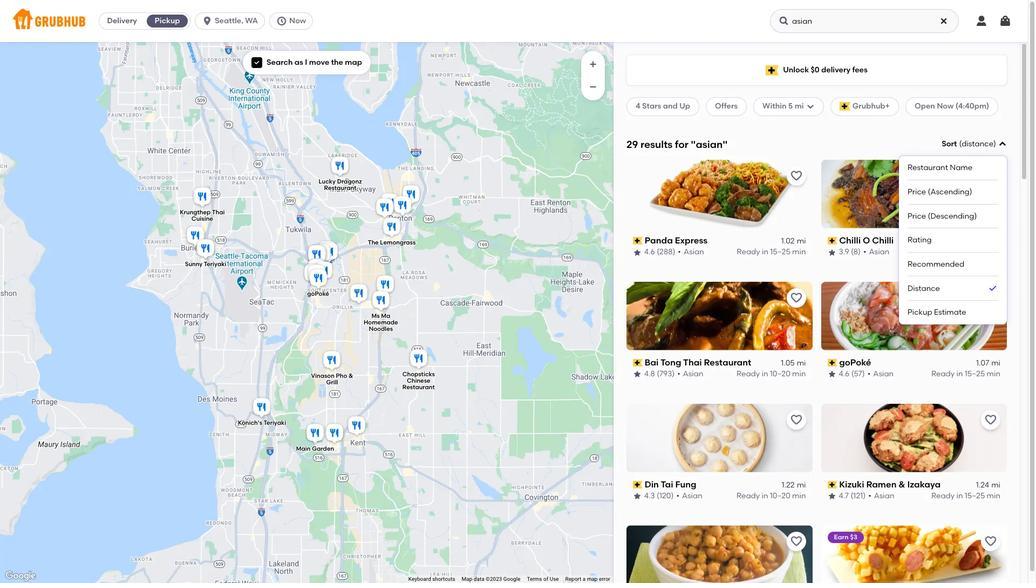 Task type: locate. For each thing, give the bounding box(es) containing it.
1 vertical spatial gopoké
[[840, 357, 872, 368]]

min down 1.02 mi
[[793, 247, 806, 257]]

0 vertical spatial pickup
[[155, 16, 180, 25]]

restaurant down lucky dragonz restaurant image
[[324, 185, 356, 192]]

svg image
[[202, 16, 213, 26], [276, 16, 287, 26], [940, 17, 949, 25], [999, 140, 1008, 149]]

min down 1.05 mi
[[793, 369, 806, 379]]

mi for ramen
[[992, 480, 1001, 490]]

pickup for pickup
[[155, 16, 180, 25]]

a
[[583, 576, 586, 582]]

gopoké logo image
[[821, 282, 1008, 350]]

0 vertical spatial ready in 15–25 min
[[737, 247, 806, 257]]

0 horizontal spatial map
[[345, 58, 362, 67]]

2 subscription pass image from the top
[[633, 481, 643, 489]]

star icon image left the 4.6 (288)
[[633, 248, 642, 257]]

4.6 for panda express
[[645, 247, 655, 257]]

pickup inside button
[[155, 16, 180, 25]]

min down 1.22 mi
[[793, 491, 806, 501]]

ready in 15–25 min down 1.24
[[932, 491, 1001, 501]]

thai
[[212, 209, 225, 216], [684, 357, 702, 368]]

teriyaki
[[204, 261, 226, 268], [263, 419, 286, 426]]

main
[[296, 446, 310, 453]]

kizuki ramen & izakaya image
[[307, 244, 329, 267]]

lucky
[[319, 178, 336, 185]]

• asian down ramen
[[869, 491, 895, 501]]

0 horizontal spatial teriyaki
[[204, 261, 226, 268]]

map
[[462, 576, 473, 582]]

krungthep thai cuisine
[[180, 209, 225, 222]]

4.6 for gopoké
[[839, 369, 850, 379]]

0 vertical spatial map
[[345, 58, 362, 67]]

asian right (57)
[[874, 369, 894, 379]]

10–20 for bai tong thai restaurant
[[770, 369, 791, 379]]

1.07 mi
[[977, 358, 1001, 368]]

• right (57)
[[868, 369, 871, 379]]

1 vertical spatial map
[[587, 576, 598, 582]]

ready in 10–20 min down the 1.05
[[737, 369, 806, 379]]

1 horizontal spatial gopoké
[[840, 357, 872, 368]]

pickup right the 'delivery' button
[[155, 16, 180, 25]]

1 vertical spatial now
[[937, 102, 954, 111]]

panda express image
[[306, 263, 327, 287]]

• right (121) at the bottom right of page
[[869, 491, 872, 501]]

4.8 (793)
[[645, 369, 675, 379]]

ohana kitchen image
[[184, 225, 206, 248]]

asian for tong
[[683, 369, 704, 379]]

0 vertical spatial &
[[348, 372, 353, 379]]

ichi teriyaki image
[[324, 422, 345, 446]]

0 horizontal spatial &
[[348, 372, 353, 379]]

gopoké
[[307, 291, 329, 298], [840, 357, 872, 368]]

15–25 for gopoké
[[965, 369, 986, 379]]

subscription pass image left bai
[[633, 359, 643, 367]]

ready in 15–25 min down 1.02
[[737, 247, 806, 257]]

chopsticks chinese restaurant image
[[408, 348, 430, 371]]

the lemongrass
[[368, 239, 416, 246]]

2 vertical spatial 15–25
[[965, 491, 986, 501]]

ready
[[737, 247, 761, 257], [930, 247, 953, 257], [737, 369, 760, 379], [932, 369, 955, 379], [737, 491, 760, 501], [932, 491, 955, 501]]

map
[[345, 58, 362, 67], [587, 576, 598, 582]]

0 vertical spatial thai
[[212, 209, 225, 216]]

bai tong thai restaurant
[[645, 357, 752, 368]]

• asian for tong
[[678, 369, 704, 379]]

&
[[348, 372, 353, 379], [899, 479, 906, 489]]

1 10–20 from the top
[[770, 369, 791, 379]]

vinason
[[311, 372, 334, 379]]

15–25 down 1.07
[[965, 369, 986, 379]]

0 vertical spatial 4.6
[[645, 247, 655, 257]]

1 ready in 10–20 min from the top
[[737, 369, 806, 379]]

0 horizontal spatial grubhub plus flag logo image
[[766, 65, 779, 75]]

• right (793)
[[678, 369, 681, 379]]

4.6
[[645, 247, 655, 257], [839, 369, 850, 379]]

subscription pass image left din at the right
[[633, 481, 643, 489]]

pho
[[336, 372, 347, 379]]

shibu ramen image
[[346, 415, 367, 438]]

search as i move the map
[[267, 58, 362, 67]]

within 5 mi
[[763, 102, 804, 111]]

map right a on the right
[[587, 576, 598, 582]]

star icon image for tai
[[633, 492, 642, 501]]

restaurant up price (ascending)
[[908, 163, 949, 172]]

mi right the 1.22
[[797, 480, 806, 490]]

mi for tai
[[797, 480, 806, 490]]

pickup inside field
[[908, 308, 933, 317]]

restaurant down bai tong thai restaurant logo
[[704, 357, 752, 368]]

ready for express
[[737, 247, 761, 257]]

15–25 down 1.24
[[965, 491, 986, 501]]

1 vertical spatial teriyaki
[[263, 419, 286, 426]]

plus icon image
[[588, 59, 599, 70]]

asian for tai
[[682, 491, 703, 501]]

save this restaurant image for kizuki ramen & izakaya
[[985, 413, 998, 426]]

save this restaurant image for kaurs kitchen seattle logo
[[790, 535, 803, 548]]

svg image
[[976, 15, 989, 28], [999, 15, 1012, 28], [779, 16, 790, 26], [254, 59, 260, 66], [806, 102, 815, 111]]

(288)
[[657, 247, 676, 257]]

mochinut image
[[311, 242, 332, 266]]

star icon image left 4.3
[[633, 492, 642, 501]]

yummy kitchen image
[[348, 282, 370, 306]]

minus icon image
[[588, 82, 599, 92]]

star icon image left 4.8
[[633, 370, 642, 379]]

restaurant name
[[908, 163, 973, 172]]

as
[[295, 58, 303, 67]]

subscription pass image left panda
[[633, 237, 643, 245]]

ready in 15–25 min
[[737, 247, 806, 257], [932, 369, 1001, 379], [932, 491, 1001, 501]]

(793)
[[657, 369, 675, 379]]

garden
[[312, 446, 334, 453]]

krungthep thai cuisine image
[[191, 186, 213, 209]]

restaurant inside lucky dragonz restaurant
[[324, 185, 356, 192]]

4.6 (57)
[[839, 369, 865, 379]]

sunny teriyaki
[[185, 261, 226, 268]]

0 vertical spatial teriyaki
[[204, 261, 226, 268]]

delivery
[[107, 16, 137, 25]]

1 vertical spatial pickup
[[908, 308, 933, 317]]

list box containing restaurant name
[[908, 156, 999, 324]]

mi for express
[[797, 237, 806, 246]]

5
[[789, 102, 793, 111]]

1 vertical spatial &
[[899, 479, 906, 489]]

0 horizontal spatial thai
[[212, 209, 225, 216]]

results
[[641, 138, 673, 150]]

teriyaki right sunny
[[204, 261, 226, 268]]

grubhub plus flag logo image left unlock
[[766, 65, 779, 75]]

terms of use link
[[527, 576, 559, 582]]

1 vertical spatial thai
[[684, 357, 702, 368]]

1 vertical spatial save this restaurant image
[[790, 535, 803, 548]]

mi right 1.24
[[992, 480, 1001, 490]]

price
[[908, 187, 927, 196], [908, 211, 927, 221]]

save this restaurant image inside button
[[790, 291, 803, 304]]

1 horizontal spatial teriyaki
[[263, 419, 286, 426]]

save this restaurant button
[[787, 166, 806, 186], [982, 166, 1001, 186], [787, 288, 806, 308], [982, 288, 1001, 308], [787, 410, 806, 430], [982, 410, 1001, 430], [787, 532, 806, 552], [982, 532, 1001, 552]]

din tai fung  logo image
[[627, 404, 813, 472]]

1 save this restaurant image from the top
[[790, 291, 803, 304]]

& right pho
[[348, 372, 353, 379]]

0 vertical spatial subscription pass image
[[633, 359, 643, 367]]

teriyaki right the konich's
[[263, 419, 286, 426]]

& right ramen
[[899, 479, 906, 489]]

price left (ascending)
[[908, 187, 927, 196]]

1 vertical spatial price
[[908, 211, 927, 221]]

• asian down bai tong thai restaurant
[[678, 369, 704, 379]]

1 subscription pass image from the top
[[633, 359, 643, 367]]

now inside button
[[289, 16, 306, 25]]

ready in 10–20 min down the 1.22
[[737, 491, 806, 501]]

now button
[[269, 12, 318, 30]]

the
[[331, 58, 343, 67]]

ms ma homemade noodles image
[[370, 289, 392, 313]]

1.02 mi
[[782, 237, 806, 246]]

seattle,
[[215, 16, 243, 25]]

save this restaurant button for (793)
[[787, 288, 806, 308]]

save this restaurant button for (121)
[[982, 410, 1001, 430]]

1 horizontal spatial chilli
[[873, 235, 894, 246]]

star icon image
[[633, 248, 642, 257], [828, 248, 837, 257], [633, 370, 642, 379], [828, 370, 837, 379], [633, 492, 642, 501], [828, 492, 837, 501]]

10–20 down the 1.22
[[770, 491, 791, 501]]

1 horizontal spatial &
[[899, 479, 906, 489]]

1 horizontal spatial pickup
[[908, 308, 933, 317]]

restaurant inside ms ma homemade noodles chopsticks chinese restaurant
[[402, 384, 435, 391]]

thai right krungthep
[[212, 209, 225, 216]]

0 horizontal spatial gopoké
[[307, 291, 329, 298]]

main navigation navigation
[[0, 0, 1029, 42]]

chilli
[[840, 235, 861, 246], [873, 235, 894, 246]]

star icon image for tong
[[633, 370, 642, 379]]

gopoké down panda express icon
[[307, 291, 329, 298]]

restaurant down 'chopsticks'
[[402, 384, 435, 391]]

thai right tong
[[684, 357, 702, 368]]

keyboard shortcuts
[[409, 576, 455, 582]]

earn
[[834, 534, 849, 541]]

subscription pass image
[[633, 237, 643, 245], [828, 237, 838, 245], [828, 359, 838, 367], [828, 481, 838, 489]]

10–20 down the 1.05
[[770, 369, 791, 379]]

min down 1.24 mi
[[987, 491, 1001, 501]]

0 vertical spatial now
[[289, 16, 306, 25]]

• asian for express
[[678, 247, 704, 257]]

teriyaki for konich's teriyaki
[[263, 419, 286, 426]]

1.22 mi
[[782, 480, 806, 490]]

mi right 1.02
[[797, 237, 806, 246]]

1 vertical spatial 15–25
[[965, 369, 986, 379]]

mi right 5
[[795, 102, 804, 111]]

• down panda express
[[678, 247, 681, 257]]

vinason pho & grill
[[311, 372, 353, 386]]

svg image inside seattle, wa button
[[202, 16, 213, 26]]

subscription pass image
[[633, 359, 643, 367], [633, 481, 643, 489]]

2 chilli from the left
[[873, 235, 894, 246]]

asian down bai tong thai restaurant
[[683, 369, 704, 379]]

list box inside field
[[908, 156, 999, 324]]

keyboard
[[409, 576, 431, 582]]

0 horizontal spatial now
[[289, 16, 306, 25]]

now up as
[[289, 16, 306, 25]]

ms ma homemade noodles chopsticks chinese restaurant
[[364, 313, 435, 391]]

recommended
[[908, 260, 965, 269]]

report
[[566, 576, 582, 582]]

distance option
[[908, 277, 999, 301]]

price (descending)
[[908, 211, 977, 221]]

4.6 down panda
[[645, 247, 655, 257]]

grubhub plus flag logo image left grubhub+ in the right top of the page
[[840, 102, 851, 111]]

asian down ramen
[[875, 491, 895, 501]]

ready in 15–25 min for gopoké
[[932, 369, 1001, 379]]

mi right the 1.05
[[797, 358, 806, 368]]

15–25 down 1.02
[[771, 247, 791, 257]]

map right the
[[345, 58, 362, 67]]

0 vertical spatial price
[[908, 187, 927, 196]]

asian down express
[[684, 247, 704, 257]]

1 horizontal spatial 4.6
[[839, 369, 850, 379]]

2 save this restaurant image from the top
[[790, 535, 803, 548]]

$0
[[811, 65, 820, 74]]

chilli right o in the right top of the page
[[873, 235, 894, 246]]

2 price from the top
[[908, 211, 927, 221]]

1.05 mi
[[781, 358, 806, 368]]

0 vertical spatial grubhub plus flag logo image
[[766, 65, 779, 75]]

ready in 15–25 min for panda express
[[737, 247, 806, 257]]

• asian down fung
[[677, 491, 703, 501]]

price up rating in the right top of the page
[[908, 211, 927, 221]]

konich's teriyaki
[[238, 419, 286, 426]]

seattle, wa button
[[195, 12, 269, 30]]

check icon image
[[988, 283, 999, 294]]

subscription pass image inside chilli o chilli link
[[828, 237, 838, 245]]

ready in 15–25 min down 1.07
[[932, 369, 1001, 379]]

1 vertical spatial ready in 10–20 min
[[737, 491, 806, 501]]

now
[[289, 16, 306, 25], [937, 102, 954, 111]]

subscription pass image right 1.05 mi
[[828, 359, 838, 367]]

now right open
[[937, 102, 954, 111]]

save this restaurant button for (8)
[[982, 166, 1001, 186]]

1 vertical spatial ready in 15–25 min
[[932, 369, 1001, 379]]

mi right 1.07
[[992, 358, 1001, 368]]

subscription pass image left chilli o chilli
[[828, 237, 838, 245]]

1 vertical spatial 10–20
[[770, 491, 791, 501]]

1 vertical spatial subscription pass image
[[633, 481, 643, 489]]

0 vertical spatial 15–25
[[771, 247, 791, 257]]

0 vertical spatial save this restaurant image
[[790, 291, 803, 304]]

0 vertical spatial gopoké
[[307, 291, 329, 298]]

asian
[[684, 247, 704, 257], [870, 247, 890, 257], [683, 369, 704, 379], [874, 369, 894, 379], [682, 491, 703, 501], [875, 491, 895, 501]]

4.6 left (57)
[[839, 369, 850, 379]]

asian down fung
[[682, 491, 703, 501]]

for
[[675, 138, 689, 150]]

& for ramen
[[899, 479, 906, 489]]

0 vertical spatial 10–20
[[770, 369, 791, 379]]

1 vertical spatial 4.6
[[839, 369, 850, 379]]

list box
[[908, 156, 999, 324]]

in for tong
[[762, 369, 769, 379]]

None field
[[900, 139, 1008, 324]]

1 vertical spatial grubhub plus flag logo image
[[840, 102, 851, 111]]

• asian down express
[[678, 247, 704, 257]]

tai
[[661, 479, 674, 489]]

in for ramen
[[957, 491, 963, 501]]

pickup down 'distance'
[[908, 308, 933, 317]]

2 ready in 10–20 min from the top
[[737, 491, 806, 501]]

grubhub plus flag logo image for grubhub+
[[840, 102, 851, 111]]

gopoké up (57)
[[840, 357, 872, 368]]

in for express
[[762, 247, 769, 257]]

ready in 20–30 min
[[930, 247, 1001, 257]]

"asian"
[[691, 138, 728, 150]]

1 price from the top
[[908, 187, 927, 196]]

min for express
[[793, 247, 806, 257]]

grubhub plus flag logo image
[[766, 65, 779, 75], [840, 102, 851, 111]]

1 chilli from the left
[[840, 235, 861, 246]]

0 vertical spatial ready in 10–20 min
[[737, 369, 806, 379]]

none field containing sort
[[900, 139, 1008, 324]]

0 horizontal spatial pickup
[[155, 16, 180, 25]]

din
[[645, 479, 659, 489]]

save this restaurant image
[[790, 291, 803, 304], [790, 535, 803, 548]]

fees
[[853, 65, 868, 74]]

save this restaurant image
[[790, 169, 803, 182], [985, 169, 998, 182], [985, 291, 998, 304], [790, 413, 803, 426], [985, 413, 998, 426], [985, 535, 998, 548]]

error
[[599, 576, 611, 582]]

stars
[[643, 102, 662, 111]]

subscription pass image left kizuki
[[828, 481, 838, 489]]

star icon image left 4.7
[[828, 492, 837, 501]]

1 horizontal spatial grubhub plus flag logo image
[[840, 102, 851, 111]]

& inside "vinason pho & grill"
[[348, 372, 353, 379]]

0 horizontal spatial chilli
[[840, 235, 861, 246]]

1.02
[[782, 237, 795, 246]]

ready in 10–20 min for din tai fung
[[737, 491, 806, 501]]

distance
[[908, 284, 941, 293]]

• right (120)
[[677, 491, 680, 501]]

chilli up 3.9 (8)
[[840, 235, 861, 246]]

bai
[[645, 357, 659, 368]]

2 vertical spatial ready in 15–25 min
[[932, 491, 1001, 501]]

4.7
[[839, 491, 849, 501]]

svg image inside field
[[999, 140, 1008, 149]]

3.9 (8)
[[839, 247, 861, 257]]

min for tong
[[793, 369, 806, 379]]

2 10–20 from the top
[[770, 491, 791, 501]]

arashi ramen image
[[302, 262, 324, 286]]

subscription pass image for panda express
[[633, 237, 643, 245]]

kaurs kitchen seattle logo image
[[627, 526, 813, 583]]

0 horizontal spatial 4.6
[[645, 247, 655, 257]]

save this restaurant image for panda express
[[790, 169, 803, 182]]

name
[[950, 163, 973, 172]]



Task type: vqa. For each thing, say whether or not it's contained in the screenshot.
"
no



Task type: describe. For each thing, give the bounding box(es) containing it.
sushi omiya image
[[318, 241, 340, 265]]

• asian right (57)
[[868, 369, 894, 379]]

kizuki ramen & izakaya logo image
[[821, 404, 1008, 472]]

price for price (descending)
[[908, 211, 927, 221]]

• for tai
[[677, 491, 680, 501]]

chinese
[[407, 377, 430, 385]]

save this restaurant image for bai tong thai restaurant logo
[[790, 291, 803, 304]]

(57)
[[852, 369, 865, 379]]

report a map error link
[[566, 576, 611, 582]]

wa
[[245, 16, 258, 25]]

open
[[915, 102, 936, 111]]

star icon image left 3.9
[[828, 248, 837, 257]]

• asian down o in the right top of the page
[[864, 247, 890, 257]]

ready in 10–20 min for bai tong thai restaurant
[[737, 369, 806, 379]]

teriyaki time image
[[317, 239, 338, 263]]

data
[[474, 576, 485, 582]]

in for tai
[[762, 491, 769, 501]]

subscription pass image for gopoké
[[828, 359, 838, 367]]

tong
[[661, 357, 682, 368]]

main garden image
[[304, 422, 326, 446]]

sort ( distance )
[[942, 139, 997, 148]]

4.3 (120)
[[645, 491, 674, 501]]

delivery
[[822, 65, 851, 74]]

subscription pass image for bai tong thai restaurant
[[633, 359, 643, 367]]

din tai fung image
[[306, 244, 327, 267]]

subscription pass image for chilli o chilli
[[828, 237, 838, 245]]

min for tai
[[793, 491, 806, 501]]

panda
[[645, 235, 673, 246]]

dragonz
[[337, 178, 362, 185]]

homemade
[[364, 319, 398, 326]]

rating
[[908, 235, 932, 245]]

mi for tong
[[797, 358, 806, 368]]

panda express
[[645, 235, 708, 246]]

thai inside 'krungthep thai cuisine'
[[212, 209, 225, 216]]

• for ramen
[[869, 491, 872, 501]]

distance
[[962, 139, 994, 148]]

save this restaurant image for din tai fung
[[790, 413, 803, 426]]

save this restaurant image for gopoké
[[985, 291, 998, 304]]

1.22
[[782, 480, 795, 490]]

panda express logo image
[[627, 160, 813, 228]]

grubhub plus flag logo image for unlock $0 delivery fees
[[766, 65, 779, 75]]

grill
[[326, 379, 338, 386]]

save this restaurant button for (57)
[[982, 288, 1001, 308]]

enjoy teriyaki image
[[400, 184, 422, 207]]

kaurs kitchen seattle image
[[313, 260, 334, 283]]

open now (4:40pm)
[[915, 102, 990, 111]]

1.24 mi
[[977, 480, 1001, 490]]

map region
[[0, 0, 739, 583]]

star icon image for ramen
[[828, 492, 837, 501]]

kizuki
[[840, 479, 865, 489]]

din tai fung
[[645, 479, 697, 489]]

ready for ramen
[[932, 491, 955, 501]]

pho asia noodle house image
[[392, 194, 413, 218]]

29
[[627, 138, 638, 150]]

gopoké inside map region
[[307, 291, 329, 298]]

use
[[550, 576, 559, 582]]

Search for food, convenience, alcohol... search field
[[770, 9, 959, 33]]

konich's teriyaki image
[[251, 396, 272, 420]]

sunny teriyaki image
[[195, 238, 216, 261]]

• for tong
[[678, 369, 681, 379]]

ready for tai
[[737, 491, 760, 501]]

fung
[[676, 479, 697, 489]]

3.9
[[839, 247, 850, 257]]

unlock
[[784, 65, 809, 74]]

krungthep
[[180, 209, 211, 216]]

bai tong thai restaurant image
[[306, 258, 327, 281]]

star icon image for express
[[633, 248, 642, 257]]

save this restaurant button for (120)
[[787, 410, 806, 430]]

shortcuts
[[433, 576, 455, 582]]

triumph valley image
[[374, 274, 396, 297]]

lemongrass
[[380, 239, 416, 246]]

• for express
[[678, 247, 681, 257]]

min right 20–30
[[987, 247, 1001, 257]]

lucky dragonz restaurant image
[[329, 155, 351, 179]]

seattle, wa
[[215, 16, 258, 25]]

15–25 for kizuki ramen & izakaya
[[965, 491, 986, 501]]

offers
[[715, 102, 738, 111]]

4.8
[[645, 369, 655, 379]]

teriyaki for sunny teriyaki
[[204, 261, 226, 268]]

10–20 for din tai fung
[[770, 491, 791, 501]]

estimate
[[935, 308, 967, 317]]

)
[[994, 139, 997, 148]]

• asian for ramen
[[869, 491, 895, 501]]

29 results for "asian"
[[627, 138, 728, 150]]

price (ascending)
[[908, 187, 973, 196]]

asian for ramen
[[875, 491, 895, 501]]

bai tong thai restaurant logo image
[[627, 282, 813, 350]]

chopsticks
[[402, 371, 435, 378]]

mochinut logo image
[[821, 526, 1008, 583]]

up
[[680, 102, 691, 111]]

i
[[305, 58, 307, 67]]

1.05
[[781, 358, 795, 368]]

sunny
[[185, 261, 202, 268]]

(descending)
[[928, 211, 977, 221]]

the lemongrass image
[[381, 216, 403, 240]]

price for price (ascending)
[[908, 187, 927, 196]]

svg image inside the now button
[[276, 16, 287, 26]]

15–25 for panda express
[[771, 247, 791, 257]]

subscription pass image for din tai fung
[[633, 481, 643, 489]]

(120)
[[657, 491, 674, 501]]

happy at the bay teriyaki image
[[379, 192, 400, 215]]

asian down o in the right top of the page
[[870, 247, 890, 257]]

ready for tong
[[737, 369, 760, 379]]

1 horizontal spatial thai
[[684, 357, 702, 368]]

delivery button
[[99, 12, 145, 30]]

4
[[636, 102, 641, 111]]

konich's
[[238, 419, 262, 426]]

chilli o chilli
[[840, 235, 894, 246]]

move
[[309, 58, 330, 67]]

ma
[[381, 313, 390, 320]]

main garden
[[296, 446, 334, 453]]

• right the (8)
[[864, 247, 867, 257]]

ready in 15–25 min for kizuki ramen & izakaya
[[932, 491, 1001, 501]]

(4:40pm)
[[956, 102, 990, 111]]

min for ramen
[[987, 491, 1001, 501]]

min down 1.07 mi
[[987, 369, 1001, 379]]

the
[[368, 239, 379, 246]]

subscription pass image for kizuki ramen & izakaya
[[828, 481, 838, 489]]

(ascending)
[[928, 187, 973, 196]]

and
[[663, 102, 678, 111]]

chilli o chilli logo image
[[821, 160, 1008, 228]]

gopoké image
[[307, 267, 329, 291]]

1.24
[[977, 480, 990, 490]]

star icon image left 4.6 (57)
[[828, 370, 837, 379]]

keyboard shortcuts button
[[409, 576, 455, 583]]

• asian for tai
[[677, 491, 703, 501]]

(121)
[[851, 491, 866, 501]]

4.7 (121)
[[839, 491, 866, 501]]

1 horizontal spatial map
[[587, 576, 598, 582]]

& for pho
[[348, 372, 353, 379]]

chilli o chilli image
[[305, 258, 327, 281]]

ms
[[371, 313, 380, 320]]

google image
[[3, 569, 38, 583]]

(8)
[[851, 247, 861, 257]]

1.07
[[977, 358, 990, 368]]

search
[[267, 58, 293, 67]]

pickup for pickup estimate
[[908, 308, 933, 317]]

restaurant inside field
[[908, 163, 949, 172]]

vinason pho & grill image
[[321, 349, 343, 373]]

1 horizontal spatial now
[[937, 102, 954, 111]]

save this restaurant button for (288)
[[787, 166, 806, 186]]

terms of use
[[527, 576, 559, 582]]

cuisine
[[191, 215, 213, 222]]

of
[[544, 576, 549, 582]]

izakaya
[[908, 479, 941, 489]]

unlock $0 delivery fees
[[784, 65, 868, 74]]

asian for express
[[684, 247, 704, 257]]

o
[[863, 235, 871, 246]]

teriyaki box image
[[374, 197, 395, 220]]



